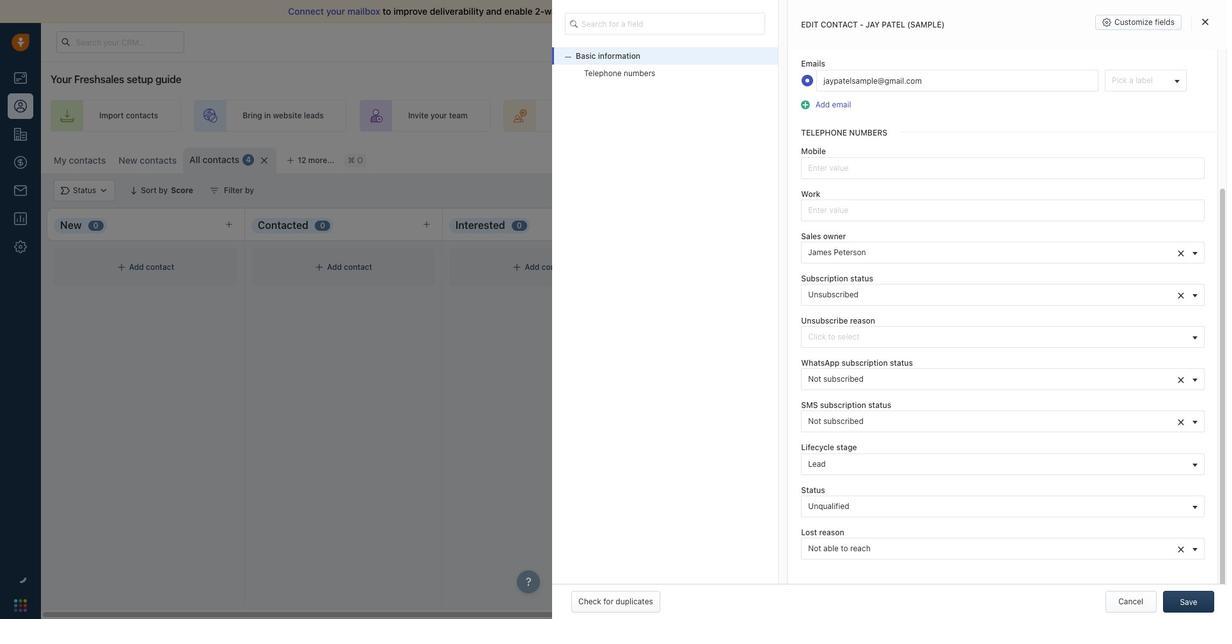 Task type: locate. For each thing, give the bounding box(es) containing it.
j image
[[861, 254, 876, 269]]

2 × from the top
[[1177, 287, 1185, 302]]

0 vertical spatial note
[[883, 315, 899, 324]]

1 vertical spatial import contacts
[[1058, 154, 1117, 163]]

Search for a field text field
[[565, 13, 765, 35]]

sales inside create sales sequence 'link'
[[756, 111, 775, 121]]

customize inside button
[[1115, 17, 1153, 27]]

2 -- from the top
[[861, 386, 868, 395]]

2 1 note from the top
[[876, 403, 899, 413]]

1
[[876, 315, 880, 324], [876, 403, 880, 413]]

2 vertical spatial status
[[868, 401, 891, 410]]

2 subscribed from the top
[[823, 417, 864, 426]]

(sample) right sampleton at the right top of page
[[943, 257, 976, 266]]

note for 51
[[883, 315, 899, 324]]

contact
[[975, 154, 1004, 163], [1186, 154, 1214, 163], [146, 263, 174, 272], [344, 263, 372, 272], [542, 263, 570, 272], [1154, 263, 1182, 272]]

deliverability
[[430, 6, 484, 17]]

1 vertical spatial 1 note
[[876, 403, 899, 413]]

1 × from the top
[[1177, 245, 1185, 260]]

basic information
[[576, 51, 640, 61]]

import all your sales data link
[[686, 6, 795, 17]]

0 vertical spatial telephone numbers
[[584, 69, 655, 78]]

note right unsubscribe reason
[[883, 315, 899, 324]]

add email button
[[801, 99, 855, 111]]

sequence
[[777, 111, 813, 121]]

subscribed
[[823, 374, 864, 384], [823, 417, 864, 426]]

1 horizontal spatial import contacts
[[1058, 154, 1117, 163]]

your freshsales setup guide
[[51, 74, 181, 85]]

1 vertical spatial container_wx8msf4aqz5i3rn1 image
[[210, 186, 219, 195]]

new contacts
[[119, 155, 177, 166]]

customize for customize fields
[[1115, 17, 1153, 27]]

-- down 37 at right
[[861, 386, 868, 395]]

1 up l image
[[876, 315, 880, 324]]

to right click
[[828, 332, 835, 342]]

2 not from the top
[[808, 417, 821, 426]]

leads right website
[[304, 111, 324, 121]]

0 vertical spatial not
[[808, 374, 821, 384]]

container_wx8msf4aqz5i3rn1 image inside customize contact cards button
[[922, 154, 931, 163]]

filter by button
[[202, 180, 262, 202]]

contacts
[[126, 111, 158, 121], [1085, 154, 1117, 163], [203, 154, 239, 165], [69, 155, 106, 166], [140, 155, 177, 166]]

1 vertical spatial numbers
[[849, 128, 887, 138]]

1 vertical spatial not
[[808, 417, 821, 426]]

1 vertical spatial customize
[[934, 154, 973, 163]]

2 vertical spatial container_wx8msf4aqz5i3rn1 image
[[513, 263, 522, 272]]

lead
[[808, 459, 826, 469]]

1 not from the top
[[808, 374, 821, 384]]

1 vertical spatial not subscribed
[[808, 417, 864, 426]]

container_wx8msf4aqz5i3rn1 image inside filter by button
[[210, 186, 219, 195]]

route
[[552, 111, 574, 121]]

import for import contacts link
[[99, 111, 124, 121]]

3 × from the top
[[1177, 372, 1185, 386]]

-
[[860, 20, 864, 29], [861, 297, 865, 307], [865, 297, 868, 307], [861, 386, 865, 395], [865, 386, 868, 395]]

-- for 37
[[861, 386, 868, 395]]

customize left cards
[[934, 154, 973, 163]]

patel
[[882, 20, 905, 29]]

not subscribed
[[808, 374, 864, 384], [808, 417, 864, 426]]

my
[[54, 155, 67, 166]]

status left task
[[890, 358, 913, 368]]

0 vertical spatial 1 note
[[876, 315, 899, 324]]

1 down whatsapp subscription status
[[876, 403, 880, 413]]

to inside click to select button
[[828, 332, 835, 342]]

1 team from the left
[[449, 111, 468, 121]]

×
[[1177, 245, 1185, 260], [1177, 287, 1185, 302], [1177, 372, 1185, 386], [1177, 414, 1185, 429], [1177, 541, 1185, 556]]

subscription right sms in the right bottom of the page
[[820, 401, 866, 410]]

12
[[298, 155, 306, 165]]

container_wx8msf4aqz5i3rn1 image for add contact
[[513, 263, 522, 272]]

new
[[119, 155, 137, 166], [60, 219, 82, 231]]

status
[[850, 274, 873, 283], [890, 358, 913, 368], [868, 401, 891, 410]]

1 1 note from the top
[[876, 315, 899, 324]]

reason for select
[[850, 316, 875, 326]]

not subscribed down sms subscription status
[[808, 417, 864, 426]]

0 vertical spatial --
[[861, 297, 868, 307]]

note
[[883, 315, 899, 324], [883, 403, 899, 413]]

0 horizontal spatial team
[[449, 111, 468, 121]]

2 leads from the left
[[576, 111, 596, 121]]

1 vertical spatial status
[[890, 358, 913, 368]]

1 note for 37
[[876, 403, 899, 413]]

0 horizontal spatial import contacts
[[99, 111, 158, 121]]

sync
[[563, 6, 583, 17]]

edit
[[801, 20, 819, 29]]

1 horizontal spatial reason
[[850, 316, 875, 326]]

not left able
[[808, 544, 821, 553]]

telephone numbers down "add email"
[[801, 128, 887, 138]]

0 horizontal spatial container_wx8msf4aqz5i3rn1 image
[[210, 186, 219, 195]]

2 0 from the left
[[320, 221, 325, 230]]

customize inside button
[[934, 154, 973, 163]]

new contacts button
[[112, 148, 183, 173], [119, 155, 177, 166]]

import left all
[[686, 6, 714, 17]]

unsubscribe reason
[[801, 316, 875, 326]]

0 horizontal spatial import
[[99, 111, 124, 121]]

not subscribed down whatsapp
[[808, 374, 864, 384]]

2 horizontal spatial container_wx8msf4aqz5i3rn1 image
[[922, 154, 931, 163]]

1 vertical spatial note
[[883, 403, 899, 413]]

⌘ o
[[348, 156, 363, 165]]

0 vertical spatial new
[[119, 155, 137, 166]]

0 horizontal spatial reason
[[819, 528, 844, 537]]

1 0 from the left
[[93, 221, 98, 230]]

telephone down basic information dropdown button
[[584, 69, 622, 78]]

status
[[801, 485, 825, 495]]

save button
[[1163, 591, 1214, 613]]

jane
[[882, 257, 899, 266]]

0 vertical spatial numbers
[[624, 69, 655, 78]]

0 vertical spatial not subscribed
[[808, 374, 864, 384]]

pick
[[1112, 76, 1127, 85]]

1 horizontal spatial container_wx8msf4aqz5i3rn1 image
[[513, 263, 522, 272]]

2 vertical spatial not
[[808, 544, 821, 553]]

2 horizontal spatial import
[[1058, 154, 1083, 163]]

task
[[921, 368, 937, 378]]

import contacts inside "button"
[[1058, 154, 1117, 163]]

team right "invite"
[[449, 111, 468, 121]]

leads right route
[[576, 111, 596, 121]]

team inside route leads to your team link
[[626, 111, 644, 121]]

email
[[597, 6, 619, 17], [832, 100, 851, 110]]

--
[[861, 297, 868, 307], [861, 386, 868, 395]]

duplicates
[[616, 597, 653, 607]]

my contacts
[[54, 155, 106, 166]]

0 for new
[[93, 221, 98, 230]]

basic information link
[[552, 47, 778, 65]]

owner
[[823, 231, 846, 241]]

2 1 from the top
[[876, 403, 880, 413]]

1 vertical spatial telephone numbers
[[801, 128, 887, 138]]

37
[[861, 367, 873, 379]]

1 not subscribed from the top
[[808, 374, 864, 384]]

import inside "button"
[[1058, 154, 1083, 163]]

to right able
[[841, 544, 848, 553]]

sales right create
[[756, 111, 775, 121]]

1 vertical spatial 1
[[876, 403, 880, 413]]

0 horizontal spatial customize
[[934, 154, 973, 163]]

1 vertical spatial import
[[99, 111, 124, 121]]

0 horizontal spatial numbers
[[624, 69, 655, 78]]

Mobile text field
[[801, 157, 1205, 179]]

team down telephone numbers link
[[626, 111, 644, 121]]

(sample)
[[907, 20, 945, 29], [943, 257, 976, 266]]

reason for to
[[819, 528, 844, 537]]

invite your team
[[408, 111, 468, 121]]

0 vertical spatial (sample)
[[907, 20, 945, 29]]

add contact
[[1169, 154, 1214, 163], [129, 263, 174, 272], [327, 263, 372, 272], [525, 263, 570, 272], [1137, 263, 1182, 272]]

1 subscribed from the top
[[823, 374, 864, 384]]

website
[[273, 111, 302, 121]]

subscribed down whatsapp subscription status
[[823, 374, 864, 384]]

1 note up l image
[[876, 315, 899, 324]]

import right cards
[[1058, 154, 1083, 163]]

reason up able
[[819, 528, 844, 537]]

dialog
[[552, 0, 1227, 619]]

1 horizontal spatial email
[[832, 100, 851, 110]]

container_wx8msf4aqz5i3rn1 image
[[117, 263, 126, 272], [315, 263, 324, 272], [1125, 263, 1134, 272], [891, 279, 900, 288], [892, 369, 901, 378]]

subscribed down sms subscription status
[[823, 417, 864, 426]]

not for sms
[[808, 417, 821, 426]]

1 vertical spatial reason
[[819, 528, 844, 537]]

note down whatsapp subscription status
[[883, 403, 899, 413]]

-- down 51
[[861, 297, 868, 307]]

1 vertical spatial email
[[832, 100, 851, 110]]

all
[[716, 6, 726, 17]]

3 not from the top
[[808, 544, 821, 553]]

basic
[[576, 51, 596, 61]]

subscription down select
[[842, 358, 888, 368]]

0 vertical spatial sales
[[749, 6, 771, 17]]

1 for 37
[[876, 403, 880, 413]]

to right mailbox
[[383, 6, 391, 17]]

0 vertical spatial container_wx8msf4aqz5i3rn1 image
[[922, 154, 931, 163]]

pick a label
[[1112, 76, 1153, 85]]

0 vertical spatial subscribed
[[823, 374, 864, 384]]

2-
[[535, 6, 544, 17]]

stage
[[836, 443, 857, 453]]

1 vertical spatial (sample)
[[943, 257, 976, 266]]

import down your freshsales setup guide
[[99, 111, 124, 121]]

not down sms in the right bottom of the page
[[808, 417, 821, 426]]

1 note from the top
[[883, 315, 899, 324]]

4 0 from the left
[[1136, 221, 1141, 230]]

to right route
[[598, 111, 605, 121]]

import
[[686, 6, 714, 17], [99, 111, 124, 121], [1058, 154, 1083, 163]]

1 vertical spatial --
[[861, 386, 868, 395]]

team
[[449, 111, 468, 121], [626, 111, 644, 121]]

(sample) right patel at the right top
[[907, 20, 945, 29]]

2 not subscribed from the top
[[808, 417, 864, 426]]

reason
[[850, 316, 875, 326], [819, 528, 844, 537]]

import contacts
[[99, 111, 158, 121], [1058, 154, 1117, 163]]

add contact button
[[1152, 148, 1221, 170]]

0 horizontal spatial telephone
[[584, 69, 622, 78]]

conversations.
[[621, 6, 683, 17]]

1 -- from the top
[[861, 297, 868, 307]]

add
[[816, 100, 830, 110], [1169, 154, 1184, 163], [129, 263, 144, 272], [327, 263, 342, 272], [525, 263, 540, 272], [1137, 263, 1152, 272], [905, 368, 919, 378]]

0 vertical spatial import contacts
[[99, 111, 158, 121]]

5 × from the top
[[1177, 541, 1185, 556]]

0 vertical spatial 1
[[876, 315, 880, 324]]

0 vertical spatial reason
[[850, 316, 875, 326]]

0 for negotiation
[[1136, 221, 1141, 230]]

status down 37 at right
[[868, 401, 891, 410]]

customize left fields on the right of page
[[1115, 17, 1153, 27]]

4 × from the top
[[1177, 414, 1185, 429]]

1 vertical spatial new
[[60, 219, 82, 231]]

2 note from the top
[[883, 403, 899, 413]]

0 vertical spatial customize
[[1115, 17, 1153, 27]]

route leads to your team
[[552, 111, 644, 121]]

0 vertical spatial email
[[597, 6, 619, 17]]

1 horizontal spatial team
[[626, 111, 644, 121]]

2 vertical spatial import
[[1058, 154, 1083, 163]]

telephone numbers down information
[[584, 69, 655, 78]]

check for duplicates button
[[571, 591, 660, 613]]

customize contact cards button
[[914, 148, 1035, 170]]

subscribed for sms
[[823, 417, 864, 426]]

status down the 'j' image at the top of the page
[[850, 274, 873, 283]]

0 vertical spatial subscription
[[842, 358, 888, 368]]

None search field
[[565, 13, 765, 35]]

sales left data
[[749, 6, 771, 17]]

0 vertical spatial telephone
[[584, 69, 622, 78]]

reason up select
[[850, 316, 875, 326]]

1 note down whatsapp subscription status
[[876, 403, 899, 413]]

improve
[[393, 6, 427, 17]]

1 horizontal spatial new
[[119, 155, 137, 166]]

save
[[1180, 598, 1197, 607]]

leads
[[304, 111, 324, 121], [576, 111, 596, 121]]

0 vertical spatial import
[[686, 6, 714, 17]]

× for sales owner
[[1177, 245, 1185, 260]]

0 horizontal spatial new
[[60, 219, 82, 231]]

route leads to your team link
[[503, 100, 667, 132]]

sms
[[801, 401, 818, 410]]

1 note
[[876, 315, 899, 324], [876, 403, 899, 413]]

12 more... button
[[280, 152, 341, 170]]

1 vertical spatial subscription
[[820, 401, 866, 410]]

telephone up mobile
[[801, 128, 847, 138]]

1 vertical spatial sales
[[756, 111, 775, 121]]

0 horizontal spatial telephone numbers
[[584, 69, 655, 78]]

3 0 from the left
[[517, 221, 522, 230]]

1 1 from the top
[[876, 315, 880, 324]]

numbers down "add email"
[[849, 128, 887, 138]]

create sales sequence link
[[680, 100, 836, 132]]

not down whatsapp
[[808, 374, 821, 384]]

container_wx8msf4aqz5i3rn1 image
[[922, 154, 931, 163], [210, 186, 219, 195], [513, 263, 522, 272]]

1 horizontal spatial leads
[[576, 111, 596, 121]]

not able to reach
[[808, 544, 871, 553]]

0 horizontal spatial leads
[[304, 111, 324, 121]]

not
[[808, 374, 821, 384], [808, 417, 821, 426], [808, 544, 821, 553]]

numbers down information
[[624, 69, 655, 78]]

customize contact cards
[[934, 154, 1026, 163]]

customize
[[1115, 17, 1153, 27], [934, 154, 973, 163]]

fields
[[1155, 17, 1175, 27]]

1 horizontal spatial telephone
[[801, 128, 847, 138]]

2 team from the left
[[626, 111, 644, 121]]

mailbox
[[347, 6, 380, 17]]

unsubscribe
[[801, 316, 848, 326]]

my contacts button
[[47, 148, 112, 173], [54, 155, 106, 166]]

1 horizontal spatial customize
[[1115, 17, 1153, 27]]

not subscribed for whatsapp
[[808, 374, 864, 384]]

1 vertical spatial subscribed
[[823, 417, 864, 426]]



Task type: describe. For each thing, give the bounding box(es) containing it.
team inside invite your team link
[[449, 111, 468, 121]]

james
[[808, 248, 832, 257]]

search image
[[570, 18, 583, 29]]

close image
[[1202, 18, 1209, 26]]

1 horizontal spatial import
[[686, 6, 714, 17]]

not for whatsapp
[[808, 374, 821, 384]]

subscription for whatsapp
[[842, 358, 888, 368]]

0 for contacted
[[320, 221, 325, 230]]

Search your CRM... text field
[[56, 31, 184, 53]]

bring in website leads link
[[194, 100, 347, 132]]

select
[[838, 332, 860, 342]]

telephone numbers link
[[552, 65, 778, 82]]

Work text field
[[801, 199, 1205, 221]]

more...
[[308, 155, 334, 165]]

unsubscribed
[[808, 290, 859, 299]]

create sales sequence
[[729, 111, 813, 121]]

import contacts button
[[1041, 148, 1124, 170]]

× for whatsapp subscription status
[[1177, 372, 1185, 386]]

unqualified
[[808, 501, 849, 511]]

setup
[[127, 74, 153, 85]]

work
[[801, 189, 820, 199]]

edit contact - jay patel (sample)
[[801, 20, 945, 29]]

click to select button
[[801, 326, 1205, 348]]

contact inside customize contact cards button
[[975, 154, 1004, 163]]

4
[[246, 155, 251, 165]]

new for new contacts
[[119, 155, 137, 166]]

contacts inside import contacts "button"
[[1085, 154, 1117, 163]]

cancel button
[[1105, 591, 1156, 613]]

status for sms subscription status
[[868, 401, 891, 410]]

subscription status
[[801, 274, 873, 283]]

qualified
[[860, 219, 903, 231]]

whatsapp subscription status
[[801, 358, 913, 368]]

1 for 51
[[876, 315, 880, 324]]

mobile
[[801, 147, 826, 156]]

by
[[245, 186, 254, 195]]

numbers inside telephone numbers link
[[624, 69, 655, 78]]

your right "invite"
[[431, 111, 447, 121]]

l image
[[861, 346, 876, 361]]

way
[[544, 6, 561, 17]]

container_wx8msf4aqz5i3rn1 image for customize contact cards
[[922, 154, 931, 163]]

filter by
[[224, 186, 254, 195]]

click to select
[[808, 332, 860, 342]]

new for new
[[60, 219, 82, 231]]

51
[[861, 277, 872, 289]]

connect your mailbox to improve deliverability and enable 2-way sync of email conversations. import all your sales data
[[288, 6, 792, 17]]

status for whatsapp subscription status
[[890, 358, 913, 368]]

negotiation
[[1068, 219, 1124, 231]]

Start typing... email field
[[817, 70, 1099, 92]]

jay
[[866, 20, 880, 29]]

basic information button
[[565, 51, 640, 61]]

james peterson
[[808, 248, 866, 257]]

subscribed for whatsapp
[[823, 374, 864, 384]]

not for lost
[[808, 544, 821, 553]]

subscription
[[801, 274, 848, 283]]

lost reason
[[801, 528, 844, 537]]

× for sms subscription status
[[1177, 414, 1185, 429]]

all contacts 4
[[189, 154, 251, 165]]

invite
[[408, 111, 428, 121]]

contact
[[821, 20, 858, 29]]

add contact inside button
[[1169, 154, 1214, 163]]

1 horizontal spatial telephone numbers
[[801, 128, 887, 138]]

cancel
[[1118, 597, 1143, 607]]

contacted
[[258, 219, 308, 231]]

import contacts for import contacts "button"
[[1058, 154, 1117, 163]]

your left mailbox
[[326, 6, 345, 17]]

label
[[1136, 76, 1153, 85]]

subscription for sms
[[820, 401, 866, 410]]

1 horizontal spatial numbers
[[849, 128, 887, 138]]

customize for customize contact cards
[[934, 154, 973, 163]]

unqualified button
[[801, 496, 1205, 517]]

(sample) inside dialog
[[907, 20, 945, 29]]

email inside add email button
[[832, 100, 851, 110]]

2
[[915, 221, 920, 230]]

dialog containing ×
[[552, 0, 1227, 619]]

12 more...
[[298, 155, 334, 165]]

your right all
[[728, 6, 747, 17]]

your right route
[[607, 111, 624, 121]]

connect your mailbox link
[[288, 6, 383, 17]]

customize fields
[[1115, 17, 1175, 27]]

add inside dialog
[[816, 100, 830, 110]]

import contacts group
[[1041, 148, 1146, 170]]

bring in website leads
[[243, 111, 324, 121]]

click
[[808, 332, 826, 342]]

note for 37
[[883, 403, 899, 413]]

pick a label button
[[1105, 70, 1187, 92]]

1 note for 51
[[876, 315, 899, 324]]

interested
[[456, 219, 505, 231]]

able
[[823, 544, 839, 553]]

add email
[[816, 100, 851, 110]]

0 horizontal spatial email
[[597, 6, 619, 17]]

import for import contacts "button"
[[1058, 154, 1083, 163]]

⌘
[[348, 156, 355, 165]]

sms subscription status
[[801, 401, 891, 410]]

add email link
[[812, 100, 851, 110]]

1 vertical spatial telephone
[[801, 128, 847, 138]]

× for lost reason
[[1177, 541, 1185, 556]]

for
[[603, 597, 614, 607]]

sampleton
[[901, 257, 941, 266]]

jane sampleton (sample)
[[882, 257, 976, 266]]

not subscribed for sms
[[808, 417, 864, 426]]

0 vertical spatial status
[[850, 274, 873, 283]]

freshworks switcher image
[[14, 599, 27, 612]]

invite your team link
[[360, 100, 491, 132]]

all contacts link
[[189, 154, 239, 166]]

× for subscription status
[[1177, 287, 1185, 302]]

check for duplicates
[[578, 597, 653, 607]]

-- for 51
[[861, 297, 868, 307]]

enable
[[504, 6, 533, 17]]

check
[[578, 597, 601, 607]]

telephone numbers inside telephone numbers link
[[584, 69, 655, 78]]

data
[[773, 6, 792, 17]]

peterson
[[834, 248, 866, 257]]

contacts inside import contacts link
[[126, 111, 158, 121]]

1 leads from the left
[[304, 111, 324, 121]]

all
[[189, 154, 200, 165]]

a
[[1129, 76, 1134, 85]]

emails
[[801, 59, 825, 68]]

create
[[729, 111, 754, 121]]

contact inside add contact button
[[1186, 154, 1214, 163]]

to inside route leads to your team link
[[598, 111, 605, 121]]

and
[[486, 6, 502, 17]]

o
[[357, 156, 363, 165]]

freshsales
[[74, 74, 124, 85]]

import contacts for import contacts link
[[99, 111, 158, 121]]

lost
[[801, 528, 817, 537]]

0 for interested
[[517, 221, 522, 230]]

guide
[[155, 74, 181, 85]]

sales owner
[[801, 231, 846, 241]]

jane sampleton (sample) link
[[882, 256, 976, 267]]

of
[[586, 6, 594, 17]]

connect
[[288, 6, 324, 17]]



Task type: vqa. For each thing, say whether or not it's contained in the screenshot.
'ARTICLES'
no



